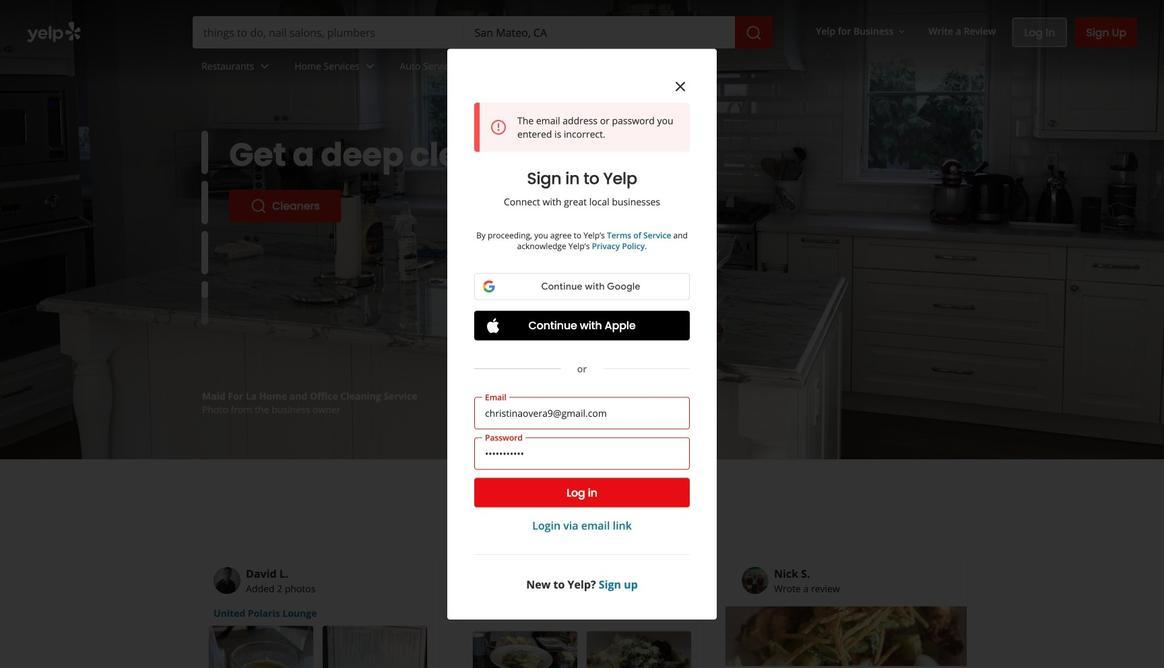 Task type: vqa. For each thing, say whether or not it's contained in the screenshot.
Photo of David L.
yes



Task type: describe. For each thing, give the bounding box(es) containing it.
1 24 chevron down v2 image from the left
[[257, 58, 273, 74]]

2 24 chevron down v2 image from the left
[[362, 58, 379, 74]]

24 exclamation v2 image
[[491, 119, 507, 135]]

24 search v2 image
[[251, 198, 267, 214]]

close image
[[673, 78, 689, 95]]

search image
[[746, 25, 762, 41]]

  email field inside explore banner section banner
[[475, 397, 690, 430]]

  password field inside explore banner section banner
[[475, 438, 690, 470]]

error alert
[[475, 103, 690, 152]]

2 select slide image from the top
[[202, 181, 208, 224]]



Task type: locate. For each thing, give the bounding box(es) containing it.
explore banner section banner
[[0, 0, 1165, 669]]

24 chevron down v2 image
[[257, 58, 273, 74], [362, 58, 379, 74]]

open photo lightbox image
[[209, 627, 313, 669], [323, 627, 427, 669], [473, 632, 578, 669], [587, 632, 692, 669]]

  email field
[[475, 397, 690, 430]]

select slide image
[[202, 131, 208, 174], [202, 181, 208, 224], [202, 231, 208, 275]]

photo of david l. image
[[214, 568, 241, 595]]

3 select slide image from the top
[[202, 231, 208, 275]]

business categories element
[[191, 49, 1138, 88]]

1 horizontal spatial 24 chevron down v2 image
[[362, 58, 379, 74]]

0 vertical spatial select slide image
[[202, 131, 208, 174]]

2 vertical spatial select slide image
[[202, 231, 208, 275]]

explore recent activity section section
[[186, 460, 979, 669]]

1 vertical spatial select slide image
[[202, 181, 208, 224]]

24 apple v2 image
[[485, 318, 502, 334]]

none search field search
[[193, 16, 773, 49]]

dialog
[[0, 0, 1165, 669]]

1 select slide image from the top
[[202, 131, 208, 174]]

None search field
[[0, 0, 1165, 669], [193, 16, 773, 49], [0, 0, 1165, 669]]

  password field
[[475, 438, 690, 470]]

16 chevron down v2 image
[[897, 26, 908, 37]]

none search field inside explore banner section banner
[[193, 16, 773, 49]]

photo of nick s. image
[[742, 568, 769, 595]]

0 horizontal spatial 24 chevron down v2 image
[[257, 58, 273, 74]]



